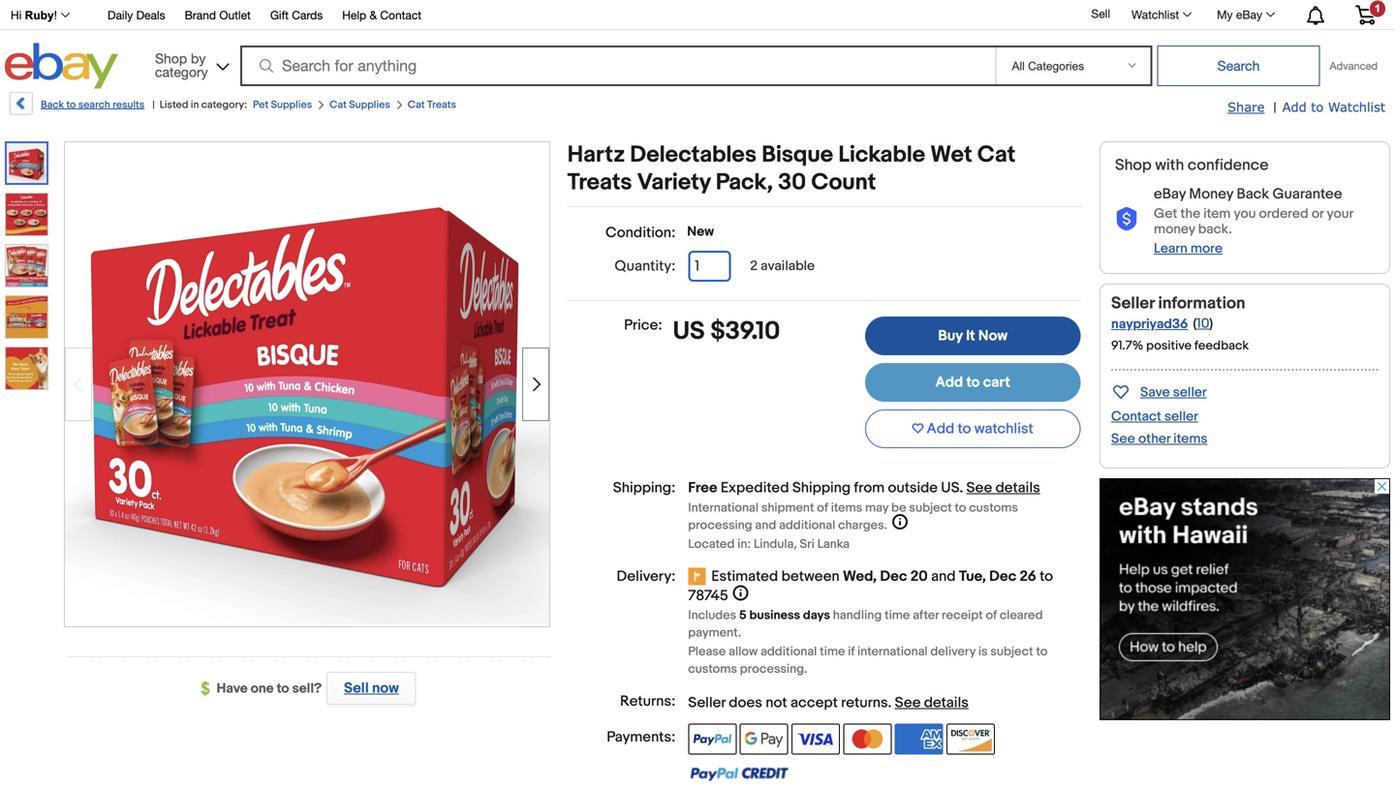 Task type: describe. For each thing, give the bounding box(es) containing it.
if
[[848, 645, 855, 660]]

with details__icon image
[[1115, 208, 1138, 232]]

brand outlet link
[[185, 5, 251, 27]]

seller for seller does not accept returns
[[688, 695, 726, 712]]

handling time after receipt of cleared payment.
[[688, 609, 1043, 641]]

please
[[688, 645, 726, 660]]

charges.
[[838, 518, 887, 533]]

does
[[729, 695, 762, 712]]

lindula,
[[754, 537, 797, 552]]

watchlist inside share | add to watchlist
[[1328, 99, 1386, 114]]

business
[[749, 609, 800, 624]]

ebay inside "ebay money back guarantee get the item you ordered or your money back. learn more"
[[1154, 186, 1186, 203]]

wed,
[[843, 568, 877, 586]]

subject inside please allow additional time if international delivery is subject to customs processing.
[[991, 645, 1033, 660]]

brand outlet
[[185, 8, 251, 22]]

cleared
[[1000, 609, 1043, 624]]

naypriyad36
[[1111, 316, 1188, 333]]

to right one
[[277, 681, 289, 698]]

paypal credit image
[[688, 767, 789, 782]]

more
[[1191, 241, 1223, 257]]

pet
[[253, 99, 269, 111]]

from
[[854, 480, 885, 497]]

picture 1 of 5 image
[[7, 143, 47, 183]]

cards
[[292, 8, 323, 22]]

confidence
[[1188, 156, 1269, 175]]

between
[[782, 568, 840, 586]]

save
[[1140, 385, 1170, 401]]

customs inside international shipment of items may be subject to customs processing and additional charges.
[[969, 501, 1018, 516]]

you
[[1234, 206, 1256, 222]]

one
[[251, 681, 274, 698]]

my
[[1217, 8, 1233, 21]]

time inside handling time after receipt of cleared payment.
[[885, 609, 910, 624]]

american express image
[[895, 724, 943, 755]]

discover image
[[947, 724, 995, 755]]

shipping:
[[613, 480, 676, 497]]

not
[[766, 695, 787, 712]]

processing
[[688, 518, 752, 533]]

save seller
[[1140, 385, 1207, 401]]

daily deals link
[[108, 5, 165, 27]]

now
[[978, 327, 1008, 345]]

other
[[1138, 431, 1171, 448]]

my ebay
[[1217, 8, 1263, 21]]

buy it now link
[[865, 317, 1081, 356]]

condition:
[[606, 224, 676, 242]]

item
[[1204, 206, 1231, 222]]

it
[[966, 327, 975, 345]]

free expedited shipping from outside us . see details
[[688, 480, 1040, 497]]

naypriyad36 link
[[1111, 316, 1188, 333]]

sell for sell now
[[344, 680, 369, 698]]

to inside "link"
[[66, 99, 76, 111]]

information
[[1158, 294, 1246, 314]]

buy it now
[[938, 327, 1008, 345]]

delivery alert flag image
[[688, 568, 711, 588]]

2 dec from the left
[[989, 568, 1017, 586]]

cat supplies link
[[330, 99, 390, 111]]

advanced link
[[1320, 47, 1387, 85]]

supplies for cat supplies
[[349, 99, 390, 111]]

hartz delectables bisque lickable wet cat treats variety pack, 30 count
[[567, 141, 1016, 197]]

returns
[[841, 695, 888, 712]]

add to watchlist
[[927, 421, 1034, 438]]

contact inside contact seller see other items
[[1111, 409, 1162, 425]]

wet
[[930, 141, 972, 169]]

$39.10
[[711, 317, 780, 347]]

master card image
[[843, 724, 892, 755]]

sell now link
[[322, 672, 416, 705]]

seller for contact
[[1165, 409, 1199, 425]]

picture 2 of 5 image
[[6, 194, 47, 235]]

estimated
[[711, 568, 778, 586]]

| listed in category:
[[152, 99, 247, 111]]

free
[[688, 480, 717, 497]]

treats inside 'hartz delectables bisque lickable wet cat treats variety pack, 30 count'
[[567, 169, 632, 197]]

picture 3 of 5 image
[[6, 245, 47, 287]]

picture 5 of 5 image
[[6, 348, 47, 390]]

save seller button
[[1111, 381, 1207, 403]]

additional inside international shipment of items may be subject to customs processing and additional charges.
[[779, 518, 835, 533]]

dollar sign image
[[201, 682, 217, 697]]

your
[[1327, 206, 1353, 222]]

(
[[1193, 316, 1197, 332]]

international shipment of items may be subject to customs processing and additional charges.
[[688, 501, 1018, 533]]

shop for shop by category
[[155, 50, 187, 66]]

1 vertical spatial details
[[924, 695, 969, 712]]

with
[[1155, 156, 1184, 175]]

feedback
[[1195, 339, 1249, 354]]

outside
[[888, 480, 938, 497]]

get
[[1154, 206, 1178, 222]]

share | add to watchlist
[[1228, 99, 1386, 116]]

shop with confidence
[[1115, 156, 1269, 175]]

back inside "link"
[[41, 99, 64, 111]]

bisque
[[762, 141, 833, 169]]

customs inside please allow additional time if international delivery is subject to customs processing.
[[688, 662, 737, 677]]

back.
[[1198, 221, 1232, 238]]

additional inside please allow additional time if international delivery is subject to customs processing.
[[761, 645, 817, 660]]

cat supplies
[[330, 99, 390, 111]]

shop for shop with confidence
[[1115, 156, 1152, 175]]

back to search results
[[41, 99, 145, 111]]

1 vertical spatial see
[[966, 480, 992, 497]]

cat for cat treats
[[408, 99, 425, 111]]

sell for sell
[[1091, 7, 1110, 20]]

0 horizontal spatial |
[[152, 99, 155, 111]]

contact inside account navigation
[[380, 8, 422, 22]]

to left cart
[[966, 374, 980, 391]]

pet supplies
[[253, 99, 312, 111]]

daily
[[108, 8, 133, 22]]

quantity:
[[615, 258, 676, 275]]

none submit inside shop by category banner
[[1157, 46, 1320, 86]]

my ebay link
[[1206, 3, 1284, 26]]

1 vertical spatial us
[[941, 480, 960, 497]]

add to watchlist link
[[1282, 99, 1386, 116]]

seller does not accept returns . see details
[[688, 695, 969, 712]]

price:
[[624, 317, 662, 334]]

5
[[739, 609, 747, 624]]

0 vertical spatial treats
[[427, 99, 456, 111]]

now
[[372, 680, 399, 698]]

or
[[1312, 206, 1324, 222]]

advertisement region
[[1100, 479, 1390, 721]]

1 vertical spatial see details link
[[895, 695, 969, 712]]

| inside share | add to watchlist
[[1274, 100, 1277, 116]]

10
[[1197, 316, 1210, 332]]



Task type: locate. For each thing, give the bounding box(es) containing it.
0 horizontal spatial subject
[[909, 501, 952, 516]]

0 horizontal spatial dec
[[880, 568, 907, 586]]

2 supplies from the left
[[349, 99, 390, 111]]

and inside international shipment of items may be subject to customs processing and additional charges.
[[755, 518, 776, 533]]

the
[[1181, 206, 1201, 222]]

sell now
[[344, 680, 399, 698]]

None submit
[[1157, 46, 1320, 86]]

add down the buy
[[935, 374, 963, 391]]

1 vertical spatial treats
[[567, 169, 632, 197]]

1 vertical spatial add
[[935, 374, 963, 391]]

seller for save
[[1173, 385, 1207, 401]]

us right outside at the right bottom of page
[[941, 480, 960, 497]]

treats
[[427, 99, 456, 111], [567, 169, 632, 197]]

1 horizontal spatial time
[[885, 609, 910, 624]]

contact
[[380, 8, 422, 22], [1111, 409, 1162, 425]]

help & contact
[[342, 8, 422, 22]]

1 horizontal spatial watchlist
[[1328, 99, 1386, 114]]

to inside button
[[958, 421, 971, 438]]

international
[[858, 645, 928, 660]]

0 vertical spatial items
[[1174, 431, 1208, 448]]

visa image
[[792, 724, 840, 755]]

1 horizontal spatial of
[[986, 609, 997, 624]]

1 dec from the left
[[880, 568, 907, 586]]

0 horizontal spatial seller
[[688, 695, 726, 712]]

ebay inside account navigation
[[1236, 8, 1263, 21]]

0 vertical spatial back
[[41, 99, 64, 111]]

to inside please allow additional time if international delivery is subject to customs processing.
[[1036, 645, 1048, 660]]

returns:
[[620, 693, 676, 711]]

back
[[41, 99, 64, 111], [1237, 186, 1269, 203]]

1 horizontal spatial treats
[[567, 169, 632, 197]]

time
[[885, 609, 910, 624], [820, 645, 845, 660]]

may
[[865, 501, 889, 516]]

1 vertical spatial contact
[[1111, 409, 1162, 425]]

1 vertical spatial watchlist
[[1328, 99, 1386, 114]]

1 horizontal spatial us
[[941, 480, 960, 497]]

1 horizontal spatial contact
[[1111, 409, 1162, 425]]

add for add to cart
[[935, 374, 963, 391]]

category
[[155, 64, 208, 80]]

ruby
[[25, 9, 54, 22]]

1 horizontal spatial customs
[[969, 501, 1018, 516]]

is
[[978, 645, 988, 660]]

watchlist right 'sell' link
[[1132, 8, 1179, 21]]

1 horizontal spatial and
[[931, 568, 956, 586]]

0 vertical spatial subject
[[909, 501, 952, 516]]

0 vertical spatial time
[[885, 609, 910, 624]]

1 vertical spatial seller
[[688, 695, 726, 712]]

details
[[996, 480, 1040, 497], [924, 695, 969, 712]]

.
[[960, 480, 963, 497], [888, 695, 892, 712]]

cat treats
[[408, 99, 456, 111]]

supplies
[[271, 99, 312, 111], [349, 99, 390, 111]]

additional up processing.
[[761, 645, 817, 660]]

watchlist
[[974, 421, 1034, 438]]

by
[[191, 50, 206, 66]]

shop inside shop by category
[[155, 50, 187, 66]]

picture 4 of 5 image
[[6, 296, 47, 338]]

seller down 'save seller'
[[1165, 409, 1199, 425]]

contact up other
[[1111, 409, 1162, 425]]

help
[[342, 8, 366, 22]]

to right be
[[955, 501, 966, 516]]

contact right & at the top left of the page
[[380, 8, 422, 22]]

additional up sri
[[779, 518, 835, 533]]

0 horizontal spatial back
[[41, 99, 64, 111]]

shipment
[[761, 501, 814, 516]]

0 horizontal spatial items
[[831, 501, 863, 516]]

0 vertical spatial see details link
[[966, 480, 1040, 497]]

1 vertical spatial and
[[931, 568, 956, 586]]

watchlist down advanced link
[[1328, 99, 1386, 114]]

and up located in: lindula, sri lanka
[[755, 518, 776, 533]]

cat right pet supplies
[[330, 99, 347, 111]]

cat right cat supplies
[[408, 99, 425, 111]]

1 horizontal spatial ebay
[[1236, 8, 1263, 21]]

seller up paypal image
[[688, 695, 726, 712]]

to left watchlist at right
[[958, 421, 971, 438]]

0 horizontal spatial .
[[888, 695, 892, 712]]

1 horizontal spatial shop
[[1115, 156, 1152, 175]]

includes
[[688, 609, 737, 624]]

pet supplies link
[[253, 99, 312, 111]]

ebay
[[1236, 8, 1263, 21], [1154, 186, 1186, 203]]

items inside international shipment of items may be subject to customs processing and additional charges.
[[831, 501, 863, 516]]

cat for cat supplies
[[330, 99, 347, 111]]

us right price: on the top left of the page
[[673, 317, 705, 347]]

results
[[113, 99, 145, 111]]

to inside share | add to watchlist
[[1311, 99, 1324, 114]]

in
[[191, 99, 199, 111]]

located in: lindula, sri lanka
[[688, 537, 850, 552]]

1 horizontal spatial details
[[996, 480, 1040, 497]]

delectables
[[630, 141, 757, 169]]

1 horizontal spatial cat
[[408, 99, 425, 111]]

watchlist inside account navigation
[[1132, 8, 1179, 21]]

1 vertical spatial shop
[[1115, 156, 1152, 175]]

after
[[913, 609, 939, 624]]

0 vertical spatial of
[[817, 501, 828, 516]]

hi
[[11, 9, 22, 22]]

processing.
[[740, 662, 807, 677]]

0 horizontal spatial see
[[895, 695, 921, 712]]

seller inside contact seller see other items
[[1165, 409, 1199, 425]]

1 vertical spatial back
[[1237, 186, 1269, 203]]

1 horizontal spatial |
[[1274, 100, 1277, 116]]

ordered
[[1259, 206, 1309, 222]]

allow
[[729, 645, 758, 660]]

dec left 20
[[880, 568, 907, 586]]

0 vertical spatial and
[[755, 518, 776, 533]]

0 horizontal spatial and
[[755, 518, 776, 533]]

back up "you"
[[1237, 186, 1269, 203]]

of right receipt
[[986, 609, 997, 624]]

. right outside at the right bottom of page
[[960, 480, 963, 497]]

Search for anything text field
[[243, 47, 992, 84]]

see down add to watchlist
[[966, 480, 992, 497]]

time left after
[[885, 609, 910, 624]]

0 horizontal spatial supplies
[[271, 99, 312, 111]]

0 horizontal spatial customs
[[688, 662, 737, 677]]

watchlist link
[[1121, 3, 1201, 26]]

0 vertical spatial add
[[1282, 99, 1307, 114]]

seller inside "button"
[[1173, 385, 1207, 401]]

have one to sell?
[[217, 681, 322, 698]]

international
[[688, 501, 759, 516]]

us $39.10
[[673, 317, 780, 347]]

see other items link
[[1111, 431, 1208, 448]]

1 horizontal spatial items
[[1174, 431, 1208, 448]]

0 horizontal spatial shop
[[155, 50, 187, 66]]

1 vertical spatial time
[[820, 645, 845, 660]]

0 vertical spatial us
[[673, 317, 705, 347]]

items inside contact seller see other items
[[1174, 431, 1208, 448]]

&
[[370, 8, 377, 22]]

of
[[817, 501, 828, 516], [986, 609, 997, 624]]

1 vertical spatial ebay
[[1154, 186, 1186, 203]]

accept
[[791, 695, 838, 712]]

0 vertical spatial additional
[[779, 518, 835, 533]]

1 vertical spatial items
[[831, 501, 863, 516]]

0 vertical spatial customs
[[969, 501, 1018, 516]]

delivery
[[931, 645, 976, 660]]

items up charges.
[[831, 501, 863, 516]]

30
[[778, 169, 806, 197]]

| left "listed"
[[152, 99, 155, 111]]

1 horizontal spatial supplies
[[349, 99, 390, 111]]

supplies for pet supplies
[[271, 99, 312, 111]]

back inside "ebay money back guarantee get the item you ordered or your money back. learn more"
[[1237, 186, 1269, 203]]

time inside please allow additional time if international delivery is subject to customs processing.
[[820, 645, 845, 660]]

0 horizontal spatial treats
[[427, 99, 456, 111]]

category:
[[201, 99, 247, 111]]

lickable
[[838, 141, 925, 169]]

tue,
[[959, 568, 986, 586]]

us
[[673, 317, 705, 347], [941, 480, 960, 497]]

and inside estimated between wed, dec 20 and tue, dec 26 to 78745
[[931, 568, 956, 586]]

delivery:
[[617, 568, 676, 586]]

see up american express image
[[895, 695, 921, 712]]

0 vertical spatial ebay
[[1236, 8, 1263, 21]]

0 horizontal spatial details
[[924, 695, 969, 712]]

add inside share | add to watchlist
[[1282, 99, 1307, 114]]

subject right is
[[991, 645, 1033, 660]]

1 vertical spatial additional
[[761, 645, 817, 660]]

|
[[152, 99, 155, 111], [1274, 100, 1277, 116]]

Quantity: text field
[[688, 251, 731, 282]]

lanka
[[817, 537, 850, 552]]

shipping
[[792, 480, 851, 497]]

0 horizontal spatial of
[[817, 501, 828, 516]]

time left if
[[820, 645, 845, 660]]

additional
[[779, 518, 835, 533], [761, 645, 817, 660]]

supplies right pet
[[271, 99, 312, 111]]

items right other
[[1174, 431, 1208, 448]]

back left search
[[41, 99, 64, 111]]

0 vertical spatial see
[[1111, 431, 1135, 448]]

shop by category banner
[[0, 0, 1390, 94]]

cat right the wet
[[978, 141, 1016, 169]]

add inside button
[[927, 421, 955, 438]]

0 horizontal spatial contact
[[380, 8, 422, 22]]

seller for seller information
[[1111, 294, 1155, 314]]

gift cards link
[[270, 5, 323, 27]]

to inside estimated between wed, dec 20 and tue, dec 26 to 78745
[[1040, 568, 1053, 586]]

google pay image
[[740, 724, 788, 755]]

ebay money back guarantee get the item you ordered or your money back. learn more
[[1154, 186, 1353, 257]]

1 horizontal spatial see
[[966, 480, 992, 497]]

us $39.10 main content
[[567, 141, 1083, 788]]

seller up naypriyad36
[[1111, 294, 1155, 314]]

see left other
[[1111, 431, 1135, 448]]

0 horizontal spatial ebay
[[1154, 186, 1186, 203]]

1 vertical spatial .
[[888, 695, 892, 712]]

1 horizontal spatial back
[[1237, 186, 1269, 203]]

1 horizontal spatial dec
[[989, 568, 1017, 586]]

buy
[[938, 327, 963, 345]]

subject down outside at the right bottom of page
[[909, 501, 952, 516]]

0 vertical spatial .
[[960, 480, 963, 497]]

ebay up get in the top of the page
[[1154, 186, 1186, 203]]

see inside contact seller see other items
[[1111, 431, 1135, 448]]

treats right "cat supplies" link
[[427, 99, 456, 111]]

to down advanced link
[[1311, 99, 1324, 114]]

customs down please in the bottom of the page
[[688, 662, 737, 677]]

10 link
[[1197, 316, 1210, 332]]

. up 'master card' image
[[888, 695, 892, 712]]

20
[[911, 568, 928, 586]]

of down shipping
[[817, 501, 828, 516]]

advanced
[[1330, 60, 1378, 72]]

details up discover image
[[924, 695, 969, 712]]

to
[[66, 99, 76, 111], [1311, 99, 1324, 114], [966, 374, 980, 391], [958, 421, 971, 438], [955, 501, 966, 516], [1040, 568, 1053, 586], [1036, 645, 1048, 660], [277, 681, 289, 698]]

0 vertical spatial contact
[[380, 8, 422, 22]]

share button
[[1228, 99, 1265, 116]]

customs up tue,
[[969, 501, 1018, 516]]

pack,
[[716, 169, 773, 197]]

0 horizontal spatial sell
[[344, 680, 369, 698]]

see details link
[[966, 480, 1040, 497], [895, 695, 969, 712]]

0 vertical spatial details
[[996, 480, 1040, 497]]

see details link up american express image
[[895, 695, 969, 712]]

details down watchlist at right
[[996, 480, 1040, 497]]

sell inside sell now link
[[344, 680, 369, 698]]

1 vertical spatial sell
[[344, 680, 369, 698]]

sell left 'watchlist' link
[[1091, 7, 1110, 20]]

paypal image
[[688, 724, 737, 755]]

help & contact link
[[342, 5, 422, 27]]

gift
[[270, 8, 289, 22]]

outlet
[[219, 8, 251, 22]]

contact seller link
[[1111, 409, 1199, 425]]

seller inside the us $39.10 main content
[[688, 695, 726, 712]]

subject inside international shipment of items may be subject to customs processing and additional charges.
[[909, 501, 952, 516]]

shop left "by"
[[155, 50, 187, 66]]

cat inside 'hartz delectables bisque lickable wet cat treats variety pack, 30 count'
[[978, 141, 1016, 169]]

seller right save
[[1173, 385, 1207, 401]]

seller inside seller information naypriyad36 ( 10 ) 91.7% positive feedback
[[1111, 294, 1155, 314]]

seller
[[1111, 294, 1155, 314], [688, 695, 726, 712]]

seller
[[1173, 385, 1207, 401], [1165, 409, 1199, 425]]

0 horizontal spatial us
[[673, 317, 705, 347]]

0 vertical spatial shop
[[155, 50, 187, 66]]

be
[[891, 501, 906, 516]]

1
[[1375, 2, 1381, 14]]

days
[[803, 609, 830, 624]]

of inside handling time after receipt of cleared payment.
[[986, 609, 997, 624]]

see details link down watchlist at right
[[966, 480, 1040, 497]]

sell inside account navigation
[[1091, 7, 1110, 20]]

add
[[1282, 99, 1307, 114], [935, 374, 963, 391], [927, 421, 955, 438]]

of inside international shipment of items may be subject to customs processing and additional charges.
[[817, 501, 828, 516]]

to right 26
[[1040, 568, 1053, 586]]

1 supplies from the left
[[271, 99, 312, 111]]

money
[[1154, 221, 1195, 238]]

2 horizontal spatial cat
[[978, 141, 1016, 169]]

0 horizontal spatial watchlist
[[1132, 8, 1179, 21]]

sell left 'now'
[[344, 680, 369, 698]]

add for add to watchlist
[[927, 421, 955, 438]]

to inside international shipment of items may be subject to customs processing and additional charges.
[[955, 501, 966, 516]]

add down add to cart link
[[927, 421, 955, 438]]

0 vertical spatial seller
[[1173, 385, 1207, 401]]

includes 5 business days
[[688, 609, 830, 624]]

and right 20
[[931, 568, 956, 586]]

expedited
[[721, 480, 789, 497]]

account navigation
[[0, 0, 1390, 30]]

2
[[750, 258, 758, 275]]

1 vertical spatial customs
[[688, 662, 737, 677]]

0 horizontal spatial cat
[[330, 99, 347, 111]]

hartz delectables bisque lickable wet cat treats variety pack, 30 count - picture 1 of 5 image
[[65, 140, 549, 625]]

2 horizontal spatial see
[[1111, 431, 1135, 448]]

0 vertical spatial sell
[[1091, 7, 1110, 20]]

listed
[[160, 99, 188, 111]]

add right share
[[1282, 99, 1307, 114]]

supplies left cat treats link
[[349, 99, 390, 111]]

1 horizontal spatial seller
[[1111, 294, 1155, 314]]

| right share button
[[1274, 100, 1277, 116]]

1 horizontal spatial .
[[960, 480, 963, 497]]

sell?
[[292, 681, 322, 698]]

estimated between wed, dec 20 and tue, dec 26 to 78745
[[688, 568, 1053, 605]]

1 horizontal spatial subject
[[991, 645, 1033, 660]]

treats up condition:
[[567, 169, 632, 197]]

shop left with
[[1115, 156, 1152, 175]]

2 vertical spatial add
[[927, 421, 955, 438]]

0 vertical spatial watchlist
[[1132, 8, 1179, 21]]

ebay right my
[[1236, 8, 1263, 21]]

dec left 26
[[989, 568, 1017, 586]]

0 vertical spatial seller
[[1111, 294, 1155, 314]]

to left search
[[66, 99, 76, 111]]

1 vertical spatial seller
[[1165, 409, 1199, 425]]

hartz
[[567, 141, 625, 169]]

add to cart link
[[865, 363, 1081, 402]]

1 horizontal spatial sell
[[1091, 7, 1110, 20]]

1 vertical spatial subject
[[991, 645, 1033, 660]]

to down cleared
[[1036, 645, 1048, 660]]

back to search results link
[[8, 92, 145, 122]]

2 vertical spatial see
[[895, 695, 921, 712]]

1 vertical spatial of
[[986, 609, 997, 624]]

0 horizontal spatial time
[[820, 645, 845, 660]]



Task type: vqa. For each thing, say whether or not it's contained in the screenshot.
Pet Supplies Supplies
yes



